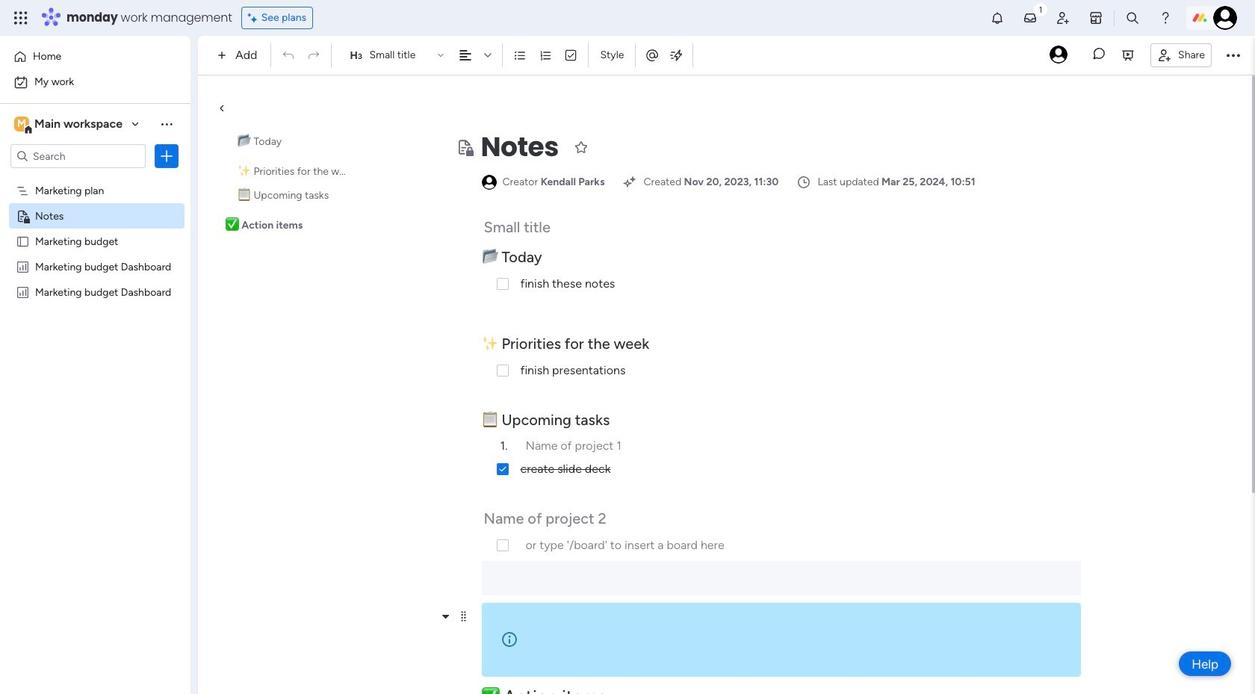 Task type: vqa. For each thing, say whether or not it's contained in the screenshot.
2023,
no



Task type: describe. For each thing, give the bounding box(es) containing it.
public board image
[[16, 234, 30, 248]]

v2 ellipsis image
[[1227, 46, 1241, 65]]

mention image
[[645, 47, 660, 62]]

workspace selection element
[[14, 115, 125, 135]]

1 vertical spatial option
[[9, 70, 182, 94]]

0 vertical spatial option
[[9, 45, 182, 69]]

board activity image
[[1050, 45, 1068, 63]]

public dashboard image
[[16, 285, 30, 299]]

monday marketplace image
[[1089, 10, 1104, 25]]

kendall parks image
[[1214, 6, 1238, 30]]

menu image
[[458, 611, 469, 623]]

Search in workspace field
[[31, 148, 125, 165]]

select product image
[[13, 10, 28, 25]]

bulleted list image
[[514, 49, 527, 62]]

add to favorites image
[[574, 139, 589, 154]]

options image
[[159, 149, 174, 164]]

invite members image
[[1056, 10, 1071, 25]]

2 vertical spatial option
[[0, 177, 191, 180]]

0 horizontal spatial private board image
[[16, 209, 30, 223]]



Task type: locate. For each thing, give the bounding box(es) containing it.
dynamic values image
[[669, 48, 684, 63]]

1 image
[[1035, 1, 1048, 18]]

list box
[[0, 175, 191, 506]]

1 horizontal spatial private board image
[[456, 138, 474, 156]]

None field
[[477, 128, 563, 167]]

update feed image
[[1023, 10, 1038, 25]]

option
[[9, 45, 182, 69], [9, 70, 182, 94], [0, 177, 191, 180]]

help image
[[1159, 10, 1174, 25]]

search everything image
[[1126, 10, 1141, 25]]

workspace options image
[[159, 116, 174, 131]]

numbered list image
[[539, 49, 553, 62]]

notifications image
[[990, 10, 1005, 25]]

checklist image
[[565, 49, 578, 62]]

see plans image
[[248, 10, 261, 26]]

0 vertical spatial private board image
[[456, 138, 474, 156]]

1 vertical spatial private board image
[[16, 209, 30, 223]]

workspace image
[[14, 116, 29, 132]]

public dashboard image
[[16, 259, 30, 274]]

private board image
[[456, 138, 474, 156], [16, 209, 30, 223]]



